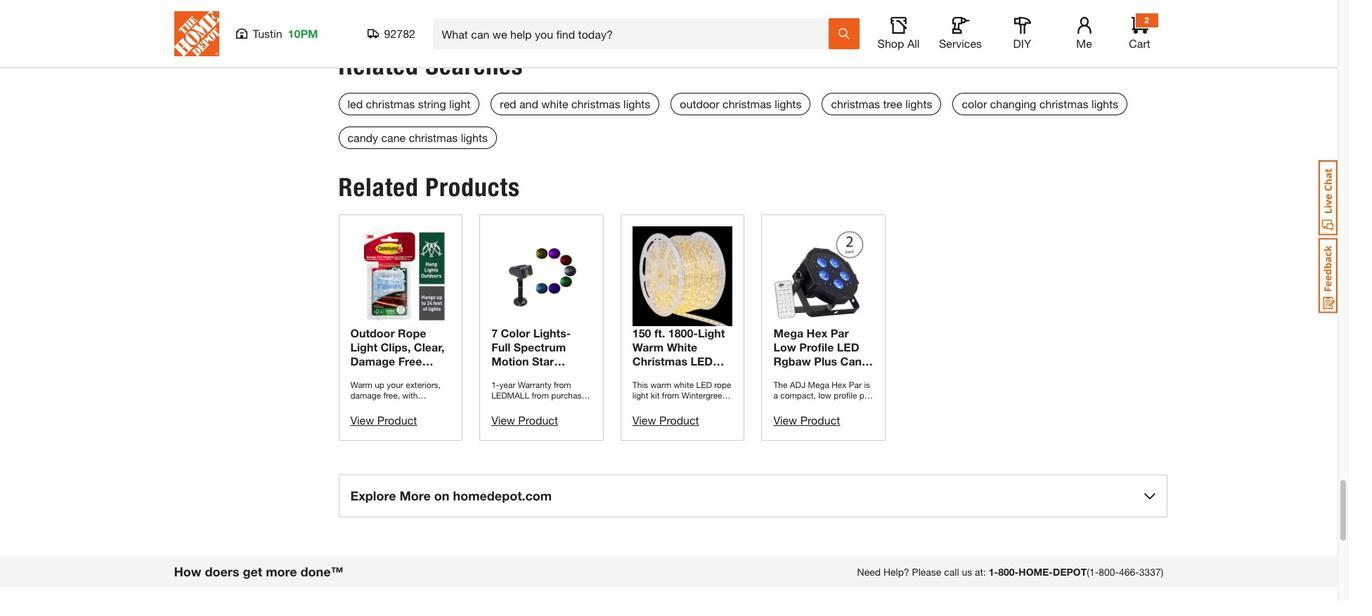 Task type: describe. For each thing, give the bounding box(es) containing it.
clips,
[[381, 340, 411, 354]]

done™
[[301, 564, 343, 579]]

on
[[434, 488, 450, 504]]

christmas left tree
[[831, 97, 880, 110]]

more
[[400, 488, 431, 504]]

damage
[[350, 355, 395, 368]]

christmas down string
[[409, 130, 458, 144]]

ft.
[[655, 326, 665, 340]]

1 vertical spatial color
[[542, 369, 571, 382]]

mulit-
[[774, 383, 805, 396]]

1800-
[[668, 326, 698, 340]]

light up kit
[[698, 326, 725, 340]]

product for white
[[518, 414, 558, 427]]

warm
[[633, 340, 664, 354]]

home-
[[1019, 566, 1053, 578]]

light inside mega hex par low profile led rgbaw plus can wash effect-light mulit-color (2- pack)
[[842, 369, 869, 382]]

outdoor rope light clips, clear, damage free decorating, 12 clips and 16 strips
[[350, 326, 445, 410]]

christmas tree lights link
[[822, 93, 942, 115]]

view product for kit
[[633, 414, 699, 427]]

me button
[[1062, 17, 1107, 51]]

light
[[449, 97, 471, 110]]

red
[[500, 97, 516, 110]]

laser
[[531, 383, 561, 396]]

cart 2
[[1129, 15, 1151, 50]]

7 color lights- full spectrum motion star effects 7 color white laser christmas lights
[[492, 326, 583, 410]]

homedepot.com
[[453, 488, 552, 504]]

150 ft. 1800-light warm white christmas led rope light kit link
[[633, 226, 733, 382]]

can
[[841, 355, 862, 368]]

color changing christmas lights link
[[953, 93, 1128, 115]]

strips
[[350, 397, 382, 410]]

cane
[[381, 130, 406, 144]]

7 color lights- full spectrum motion star effects 7 color white laser christmas lights image
[[492, 226, 592, 326]]

led inside mega hex par low profile led rgbaw plus can wash effect-light mulit-color (2- pack)
[[837, 340, 860, 354]]

view product link for white
[[492, 414, 558, 427]]

outdoor rope light clips, clear, damage free decorating, 12 clips and 16 strips image
[[350, 226, 451, 326]]

christmas inside 150 ft. 1800-light warm white christmas led rope light kit
[[633, 355, 688, 368]]

all
[[908, 37, 920, 50]]

shop all
[[878, 37, 920, 50]]

outdoor
[[350, 326, 395, 340]]

star
[[532, 355, 554, 368]]

doers
[[205, 564, 239, 579]]

view for outdoor rope light clips, clear, damage free decorating, 12 clips and 16 strips
[[350, 414, 374, 427]]

150 ft. 1800-light warm white christmas led rope light kit
[[633, 326, 725, 382]]

view product link for kit
[[633, 414, 699, 427]]

mega hex par low profile led rgbaw plus can wash effect-light mulit-color (2- pack)
[[774, 326, 869, 410]]

color changing christmas lights
[[962, 97, 1119, 110]]

hex
[[807, 326, 828, 340]]

related for related searches
[[339, 50, 419, 81]]

feedback link image
[[1319, 238, 1338, 314]]

0 vertical spatial and
[[520, 97, 538, 110]]

tustin 10pm
[[253, 27, 318, 40]]

1-
[[989, 566, 999, 578]]

tustin
[[253, 27, 282, 40]]

rgbaw
[[774, 355, 811, 368]]

help?
[[884, 566, 910, 578]]

me
[[1077, 37, 1092, 50]]

92782 button
[[367, 27, 416, 41]]

color
[[962, 97, 987, 110]]

services
[[939, 37, 982, 50]]

diy button
[[1000, 17, 1045, 51]]

related for related products
[[339, 172, 419, 202]]

christmas inside 7 color lights- full spectrum motion star effects 7 color white laser christmas lights
[[492, 397, 547, 410]]

10pm
[[288, 27, 318, 40]]

and inside outdoor rope light clips, clear, damage free decorating, 12 clips and 16 strips
[[381, 383, 401, 396]]

products
[[426, 172, 520, 202]]

rope inside 150 ft. 1800-light warm white christmas led rope light kit
[[633, 369, 661, 382]]

spectrum
[[514, 340, 566, 354]]

view for 150 ft. 1800-light warm white christmas led rope light kit
[[633, 414, 656, 427]]

explore more on homedepot.com
[[350, 488, 552, 504]]

white
[[542, 97, 568, 110]]

1 800- from the left
[[999, 566, 1019, 578]]

christmas tree lights
[[831, 97, 933, 110]]

candy
[[348, 130, 378, 144]]

led christmas string light link
[[339, 93, 480, 115]]

us
[[962, 566, 972, 578]]

how doers get more done™
[[174, 564, 343, 579]]

outdoor christmas lights
[[680, 97, 802, 110]]

outdoor
[[680, 97, 720, 110]]

live chat image
[[1319, 160, 1338, 236]]

led
[[348, 97, 363, 110]]

plus
[[814, 355, 837, 368]]

motion
[[492, 355, 529, 368]]

changing
[[990, 97, 1037, 110]]

16
[[404, 383, 416, 396]]

pack)
[[774, 397, 804, 410]]

view for 7 color lights- full spectrum motion star effects 7 color white laser christmas lights
[[492, 414, 515, 427]]

related searches
[[339, 50, 523, 81]]

cart
[[1129, 37, 1151, 50]]

kit
[[694, 369, 709, 382]]

outdoor christmas lights link
[[671, 93, 811, 115]]

services button
[[938, 17, 983, 51]]

please
[[912, 566, 942, 578]]

christmas right the white
[[572, 97, 621, 110]]



Task type: locate. For each thing, give the bounding box(es) containing it.
christmas down white
[[492, 397, 547, 410]]

white
[[667, 340, 698, 354]]

christmas
[[633, 355, 688, 368], [492, 397, 547, 410]]

light inside outdoor rope light clips, clear, damage free decorating, 12 clips and 16 strips
[[350, 340, 378, 354]]

red and white christmas lights
[[500, 97, 651, 110]]

1 vertical spatial and
[[381, 383, 401, 396]]

lights-
[[533, 326, 571, 340]]

effect-
[[806, 369, 842, 382]]

par
[[831, 326, 849, 340]]

view product link for effect-
[[774, 414, 840, 427]]

full
[[492, 340, 511, 354]]

0 vertical spatial led
[[837, 340, 860, 354]]

1 vertical spatial led
[[691, 355, 713, 368]]

and right red
[[520, 97, 538, 110]]

0 vertical spatial related
[[339, 50, 419, 81]]

led
[[837, 340, 860, 354], [691, 355, 713, 368]]

0 vertical spatial christmas
[[633, 355, 688, 368]]

2 related from the top
[[339, 172, 419, 202]]

1 horizontal spatial and
[[520, 97, 538, 110]]

0 horizontal spatial color
[[501, 326, 530, 340]]

effects
[[492, 369, 529, 382]]

color up full
[[501, 326, 530, 340]]

led up can
[[837, 340, 860, 354]]

1 vertical spatial rope
[[633, 369, 661, 382]]

1 view from the left
[[350, 414, 374, 427]]

light down outdoor
[[350, 340, 378, 354]]

diy
[[1014, 37, 1032, 50]]

7 down star
[[532, 369, 538, 382]]

0 horizontal spatial led
[[691, 355, 713, 368]]

wash
[[774, 369, 803, 382]]

light down can
[[842, 369, 869, 382]]

3337)
[[1139, 566, 1164, 578]]

shop all button
[[876, 17, 921, 51]]

1 horizontal spatial 7
[[532, 369, 538, 382]]

view product link down white
[[492, 414, 558, 427]]

view product for effect-
[[774, 414, 840, 427]]

92782
[[384, 27, 415, 40]]

rope inside outdoor rope light clips, clear, damage free decorating, 12 clips and 16 strips
[[398, 326, 426, 340]]

light left kit
[[664, 369, 691, 382]]

(1-
[[1087, 566, 1099, 578]]

1 product from the left
[[377, 414, 417, 427]]

light
[[698, 326, 725, 340], [350, 340, 378, 354], [664, 369, 691, 382], [842, 369, 869, 382]]

(2-
[[837, 383, 852, 396]]

related
[[339, 50, 419, 81], [339, 172, 419, 202]]

466-
[[1119, 566, 1139, 578]]

call
[[944, 566, 959, 578]]

the home depot logo image
[[174, 11, 219, 56]]

0 vertical spatial 7
[[492, 326, 498, 340]]

150
[[633, 326, 651, 340]]

searches
[[426, 50, 523, 81]]

string
[[418, 97, 446, 110]]

mega
[[774, 326, 804, 340]]

christmas right "outdoor"
[[723, 97, 772, 110]]

christmas right the changing
[[1040, 97, 1089, 110]]

rope down the warm
[[633, 369, 661, 382]]

1 horizontal spatial christmas
[[633, 355, 688, 368]]

view product link down kit
[[633, 414, 699, 427]]

product down 16 at the left of the page
[[377, 414, 417, 427]]

how
[[174, 564, 201, 579]]

1 vertical spatial related
[[339, 172, 419, 202]]

view product down strips
[[350, 414, 417, 427]]

2 horizontal spatial color
[[805, 383, 834, 396]]

color
[[501, 326, 530, 340], [542, 369, 571, 382], [805, 383, 834, 396]]

1 horizontal spatial led
[[837, 340, 860, 354]]

0 horizontal spatial and
[[381, 383, 401, 396]]

christmas
[[366, 97, 415, 110], [572, 97, 621, 110], [723, 97, 772, 110], [831, 97, 880, 110], [1040, 97, 1089, 110], [409, 130, 458, 144]]

4 view from the left
[[774, 414, 797, 427]]

product down pack)
[[801, 414, 840, 427]]

red and white christmas lights link
[[491, 93, 660, 115]]

low
[[774, 340, 796, 354]]

12
[[416, 369, 429, 382]]

7 up full
[[492, 326, 498, 340]]

lights
[[550, 397, 583, 410]]

view product link down pack)
[[774, 414, 840, 427]]

3 view product from the left
[[492, 414, 558, 427]]

product for kit
[[659, 414, 699, 427]]

candy cane christmas lights link
[[339, 126, 497, 149]]

2 view from the left
[[633, 414, 656, 427]]

0 vertical spatial color
[[501, 326, 530, 340]]

led up kit
[[691, 355, 713, 368]]

product down kit
[[659, 414, 699, 427]]

view product link down strips
[[350, 414, 417, 427]]

view product for white
[[492, 414, 558, 427]]

need
[[857, 566, 881, 578]]

7
[[492, 326, 498, 340], [532, 369, 538, 382]]

led inside 150 ft. 1800-light warm white christmas led rope light kit
[[691, 355, 713, 368]]

get
[[243, 564, 262, 579]]

color down effect-
[[805, 383, 834, 396]]

related down cane
[[339, 172, 419, 202]]

0 vertical spatial rope
[[398, 326, 426, 340]]

related down 92782 button
[[339, 50, 419, 81]]

1 horizontal spatial 800-
[[1099, 566, 1119, 578]]

lights
[[624, 97, 651, 110], [775, 97, 802, 110], [906, 97, 933, 110], [1092, 97, 1119, 110], [461, 130, 488, 144]]

3 view from the left
[[492, 414, 515, 427]]

1 related from the top
[[339, 50, 419, 81]]

explore more on homedepot.com button
[[339, 475, 1168, 518]]

mega hex par low profile led rgbaw plus can wash effect-light mulit-color (2-pack) image
[[774, 226, 874, 326]]

4 view product link from the left
[[774, 414, 840, 427]]

1 vertical spatial 7
[[532, 369, 538, 382]]

view for mega hex par low profile led rgbaw plus can wash effect-light mulit-color (2- pack)
[[774, 414, 797, 427]]

1 vertical spatial christmas
[[492, 397, 547, 410]]

product for effect-
[[801, 414, 840, 427]]

4 product from the left
[[801, 414, 840, 427]]

rope
[[398, 326, 426, 340], [633, 369, 661, 382]]

clips
[[350, 383, 378, 396]]

product for and
[[377, 414, 417, 427]]

view product down white
[[492, 414, 558, 427]]

150 ft. 1800-light warm white christmas led rope light kit image
[[633, 226, 733, 326]]

christmas up cane
[[366, 97, 415, 110]]

led christmas string light
[[348, 97, 471, 110]]

color up laser
[[542, 369, 571, 382]]

2 800- from the left
[[1099, 566, 1119, 578]]

view product down kit
[[633, 414, 699, 427]]

at:
[[975, 566, 986, 578]]

view product link for and
[[350, 414, 417, 427]]

mega hex par low profile led rgbaw plus can wash effect-light mulit-color (2- pack) link
[[774, 226, 874, 410]]

view product down pack)
[[774, 414, 840, 427]]

outdoor rope light clips, clear, damage free decorating, 12 clips and 16 strips link
[[350, 226, 451, 410]]

need help? please call us at: 1-800-home-depot (1-800-466-3337)
[[857, 566, 1164, 578]]

clear,
[[414, 340, 445, 354]]

1 horizontal spatial rope
[[633, 369, 661, 382]]

white
[[492, 383, 528, 396]]

What can we help you find today? search field
[[442, 19, 828, 49]]

0 horizontal spatial 800-
[[999, 566, 1019, 578]]

view product
[[350, 414, 417, 427], [633, 414, 699, 427], [492, 414, 558, 427], [774, 414, 840, 427]]

2 product from the left
[[659, 414, 699, 427]]

800- right the at:
[[999, 566, 1019, 578]]

decorating,
[[350, 369, 413, 382]]

0 horizontal spatial christmas
[[492, 397, 547, 410]]

more
[[266, 564, 297, 579]]

2 view product link from the left
[[633, 414, 699, 427]]

shop
[[878, 37, 904, 50]]

tree
[[883, 97, 903, 110]]

3 product from the left
[[518, 414, 558, 427]]

2 vertical spatial color
[[805, 383, 834, 396]]

7 color lights- full spectrum motion star effects 7 color white laser christmas lights link
[[492, 226, 592, 410]]

related products
[[339, 172, 520, 202]]

1 view product link from the left
[[350, 414, 417, 427]]

view product for and
[[350, 414, 417, 427]]

candy cane christmas lights
[[348, 130, 488, 144]]

product down laser
[[518, 414, 558, 427]]

2
[[1145, 15, 1149, 25]]

color inside mega hex par low profile led rgbaw plus can wash effect-light mulit-color (2- pack)
[[805, 383, 834, 396]]

1 horizontal spatial color
[[542, 369, 571, 382]]

profile
[[800, 340, 834, 354]]

4 view product from the left
[[774, 414, 840, 427]]

0 horizontal spatial rope
[[398, 326, 426, 340]]

christmas down the warm
[[633, 355, 688, 368]]

rope up the clips,
[[398, 326, 426, 340]]

and down decorating, at the left
[[381, 383, 401, 396]]

1 view product from the left
[[350, 414, 417, 427]]

0 horizontal spatial 7
[[492, 326, 498, 340]]

800- right depot
[[1099, 566, 1119, 578]]

3 view product link from the left
[[492, 414, 558, 427]]

explore
[[350, 488, 396, 504]]

2 view product from the left
[[633, 414, 699, 427]]



Task type: vqa. For each thing, say whether or not it's contained in the screenshot.
79 Choice
no



